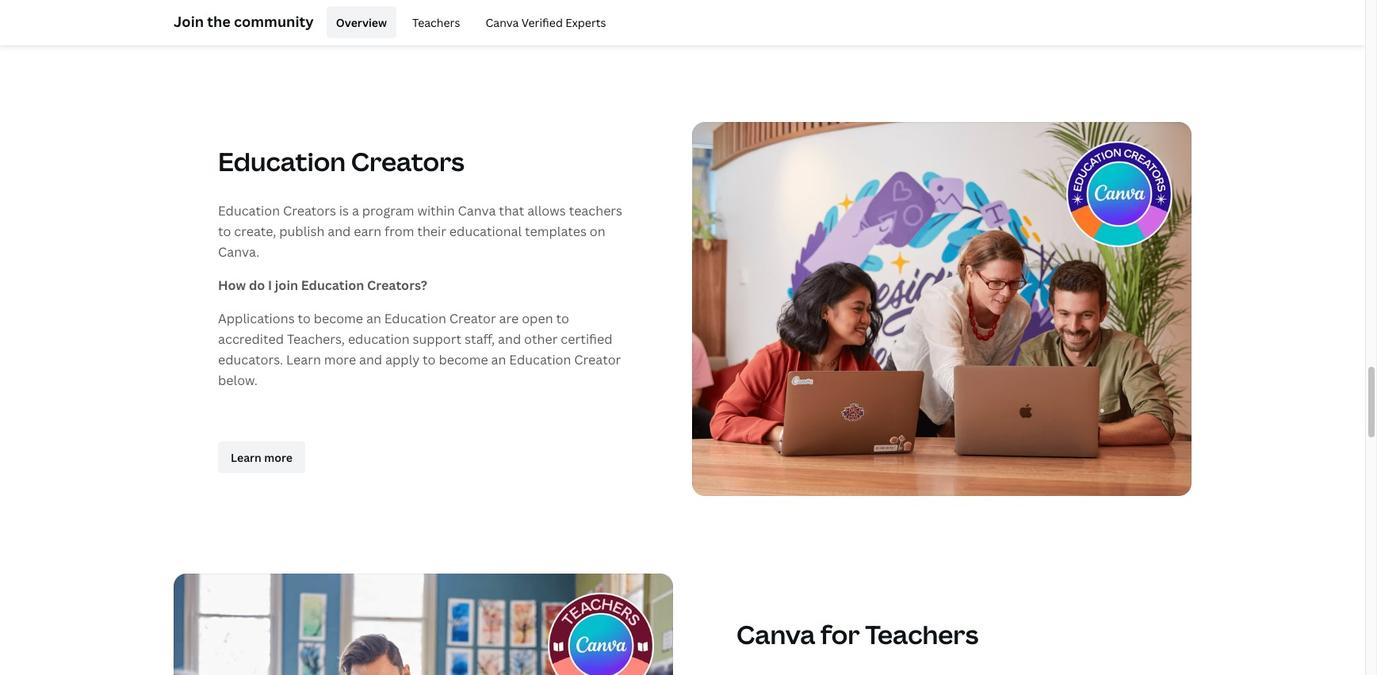 Task type: describe. For each thing, give the bounding box(es) containing it.
verified
[[522, 15, 563, 30]]

overview
[[336, 15, 387, 30]]

allows
[[528, 202, 566, 220]]

canva for canva verified experts
[[486, 15, 519, 30]]

education down other
[[509, 352, 571, 369]]

learn inside 'applications to become an education creator are open to accredited teachers, education support staff, and other certified educators. learn more and apply to become an education creator below.'
[[286, 352, 321, 369]]

learn more
[[231, 450, 293, 465]]

1 vertical spatial creator
[[574, 352, 621, 369]]

community
[[234, 11, 314, 31]]

canva for teachers
[[737, 618, 979, 652]]

apply
[[385, 352, 420, 369]]

below.
[[218, 372, 258, 390]]

canva inside education creators is a program within canva that allows teachers to create, publish and earn from their educational templates on canva.
[[458, 202, 496, 220]]

overview link
[[327, 6, 397, 38]]

1 vertical spatial more
[[264, 450, 293, 465]]

canva verified experts
[[486, 15, 606, 30]]

within
[[417, 202, 455, 220]]

2 horizontal spatial and
[[498, 331, 521, 348]]

applications to become an education creator are open to accredited teachers, education support staff, and other certified educators. learn more and apply to become an education creator below.
[[218, 310, 621, 390]]

more inside 'applications to become an education creator are open to accredited teachers, education support staff, and other certified educators. learn more and apply to become an education creator below.'
[[324, 352, 356, 369]]

canva.
[[218, 244, 260, 261]]

education inside education creators is a program within canva that allows teachers to create, publish and earn from their educational templates on canva.
[[218, 202, 280, 220]]

a
[[352, 202, 359, 220]]

and inside education creators is a program within canva that allows teachers to create, publish and earn from their educational templates on canva.
[[328, 223, 351, 240]]

i
[[268, 277, 272, 294]]

join
[[275, 277, 298, 294]]

teachers link
[[403, 6, 470, 38]]

join the community
[[174, 11, 314, 31]]

educators.
[[218, 352, 283, 369]]

that
[[499, 202, 524, 220]]

publish
[[279, 223, 325, 240]]

experts
[[566, 15, 606, 30]]

1 horizontal spatial become
[[439, 352, 488, 369]]

canva for canva for teachers
[[737, 618, 816, 652]]

are
[[499, 310, 519, 328]]

to down support
[[423, 352, 436, 369]]

0 horizontal spatial learn
[[231, 450, 262, 465]]

education creators
[[218, 145, 465, 179]]

0 vertical spatial an
[[366, 310, 381, 328]]

educational
[[450, 223, 522, 240]]

to inside education creators is a program within canva that allows teachers to create, publish and earn from their educational templates on canva.
[[218, 223, 231, 240]]



Task type: locate. For each thing, give the bounding box(es) containing it.
their
[[417, 223, 446, 240]]

canva verified experts link
[[476, 6, 616, 38]]

canva inside menu bar
[[486, 15, 519, 30]]

canva left for
[[737, 618, 816, 652]]

1 horizontal spatial an
[[491, 352, 506, 369]]

0 horizontal spatial teachers
[[412, 15, 460, 30]]

canva up educational
[[458, 202, 496, 220]]

support
[[413, 331, 462, 348]]

learn more link
[[218, 442, 305, 474]]

and down is
[[328, 223, 351, 240]]

program
[[362, 202, 414, 220]]

education up support
[[384, 310, 446, 328]]

certified
[[561, 331, 613, 348]]

do
[[249, 277, 265, 294]]

canva
[[486, 15, 519, 30], [458, 202, 496, 220], [737, 618, 816, 652]]

more
[[324, 352, 356, 369], [264, 450, 293, 465]]

from
[[385, 223, 414, 240]]

1 vertical spatial and
[[498, 331, 521, 348]]

creator up staff,
[[449, 310, 496, 328]]

for
[[821, 618, 860, 652]]

1 horizontal spatial creator
[[574, 352, 621, 369]]

education creators is a program within canva that allows teachers to create, publish and earn from their educational templates on canva.
[[218, 202, 623, 261]]

canva left verified
[[486, 15, 519, 30]]

creators?
[[367, 277, 427, 294]]

earn
[[354, 223, 382, 240]]

an
[[366, 310, 381, 328], [491, 352, 506, 369]]

how do i join education creators?
[[218, 277, 427, 294]]

0 vertical spatial learn
[[286, 352, 321, 369]]

an down staff,
[[491, 352, 506, 369]]

templates
[[525, 223, 587, 240]]

1 vertical spatial creators
[[283, 202, 336, 220]]

1 vertical spatial an
[[491, 352, 506, 369]]

education right join
[[301, 277, 364, 294]]

education
[[218, 145, 346, 179], [218, 202, 280, 220], [301, 277, 364, 294], [384, 310, 446, 328], [509, 352, 571, 369]]

0 vertical spatial canva
[[486, 15, 519, 30]]

how
[[218, 277, 246, 294]]

1 horizontal spatial creators
[[351, 145, 465, 179]]

0 vertical spatial and
[[328, 223, 351, 240]]

creators up the program
[[351, 145, 465, 179]]

learn down below. at the bottom of the page
[[231, 450, 262, 465]]

teachers
[[569, 202, 623, 220]]

0 vertical spatial creator
[[449, 310, 496, 328]]

1 vertical spatial canva
[[458, 202, 496, 220]]

become down staff,
[[439, 352, 488, 369]]

teachers
[[412, 15, 460, 30], [865, 618, 979, 652]]

on
[[590, 223, 606, 240]]

1 vertical spatial become
[[439, 352, 488, 369]]

join
[[174, 11, 204, 31]]

learn
[[286, 352, 321, 369], [231, 450, 262, 465]]

education
[[348, 331, 410, 348]]

an up education
[[366, 310, 381, 328]]

to right open
[[556, 310, 569, 328]]

creator down certified
[[574, 352, 621, 369]]

0 vertical spatial creators
[[351, 145, 465, 179]]

0 horizontal spatial and
[[328, 223, 351, 240]]

staff,
[[465, 331, 495, 348]]

to up canva.
[[218, 223, 231, 240]]

applications
[[218, 310, 295, 328]]

creators up the publish
[[283, 202, 336, 220]]

0 horizontal spatial creators
[[283, 202, 336, 220]]

1 vertical spatial teachers
[[865, 618, 979, 652]]

and
[[328, 223, 351, 240], [498, 331, 521, 348], [359, 352, 382, 369]]

accredited
[[218, 331, 284, 348]]

creators
[[351, 145, 465, 179], [283, 202, 336, 220]]

other
[[524, 331, 558, 348]]

0 vertical spatial more
[[324, 352, 356, 369]]

0 horizontal spatial creator
[[449, 310, 496, 328]]

become up teachers,
[[314, 310, 363, 328]]

to
[[218, 223, 231, 240], [298, 310, 311, 328], [556, 310, 569, 328], [423, 352, 436, 369]]

menu bar
[[320, 6, 616, 38]]

is
[[339, 202, 349, 220]]

education up create,
[[218, 202, 280, 220]]

1 vertical spatial learn
[[231, 450, 262, 465]]

1 horizontal spatial more
[[324, 352, 356, 369]]

creators for education creators is a program within canva that allows teachers to create, publish and earn from their educational templates on canva.
[[283, 202, 336, 220]]

learn down teachers,
[[286, 352, 321, 369]]

creator
[[449, 310, 496, 328], [574, 352, 621, 369]]

1 horizontal spatial and
[[359, 352, 382, 369]]

and down are at the left top of page
[[498, 331, 521, 348]]

creators for education creators
[[351, 145, 465, 179]]

1 horizontal spatial teachers
[[865, 618, 979, 652]]

0 horizontal spatial an
[[366, 310, 381, 328]]

to up teachers,
[[298, 310, 311, 328]]

education up the publish
[[218, 145, 346, 179]]

0 vertical spatial become
[[314, 310, 363, 328]]

0 horizontal spatial become
[[314, 310, 363, 328]]

open
[[522, 310, 553, 328]]

0 horizontal spatial more
[[264, 450, 293, 465]]

and down education
[[359, 352, 382, 369]]

menu bar containing overview
[[320, 6, 616, 38]]

teachers,
[[287, 331, 345, 348]]

creators inside education creators is a program within canva that allows teachers to create, publish and earn from their educational templates on canva.
[[283, 202, 336, 220]]

0 vertical spatial teachers
[[412, 15, 460, 30]]

create,
[[234, 223, 276, 240]]

1 horizontal spatial learn
[[286, 352, 321, 369]]

become
[[314, 310, 363, 328], [439, 352, 488, 369]]

2 vertical spatial and
[[359, 352, 382, 369]]

the
[[207, 11, 231, 31]]

2 vertical spatial canva
[[737, 618, 816, 652]]



Task type: vqa. For each thing, say whether or not it's contained in the screenshot.
Videos See
no



